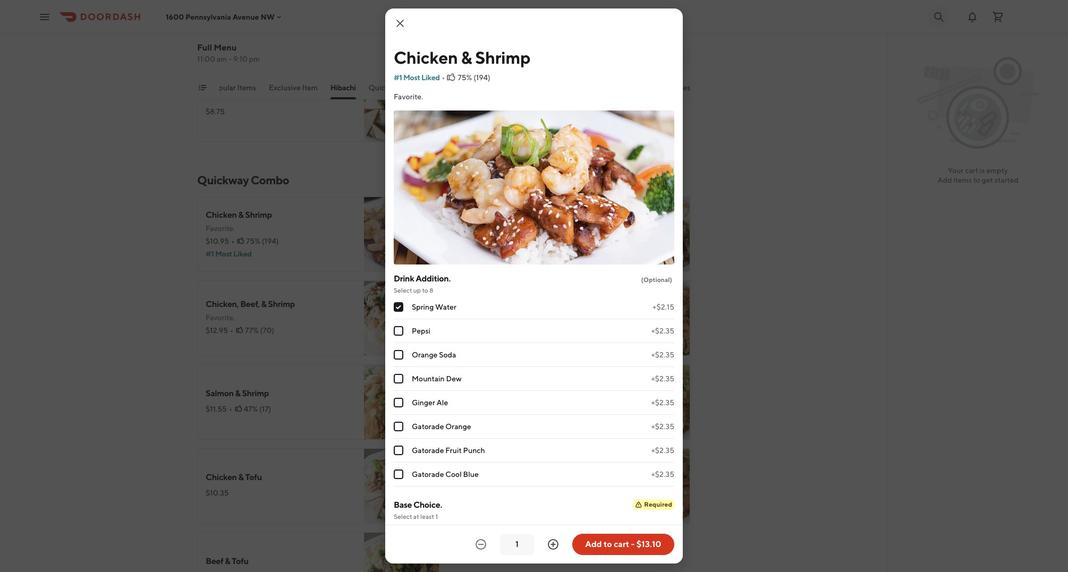 Task type: describe. For each thing, give the bounding box(es) containing it.
(70)
[[260, 326, 274, 335]]

1
[[436, 513, 438, 521]]

47%
[[244, 405, 258, 414]]

gatorade for gatorade cool blue
[[412, 470, 444, 479]]

0 horizontal spatial #1
[[206, 250, 214, 258]]

increase quantity by 1 image
[[547, 538, 560, 551]]

to inside "button"
[[604, 539, 612, 550]]

full
[[197, 43, 212, 53]]

+$2.35 for ale
[[651, 399, 674, 407]]

quickway inside button
[[369, 83, 403, 92]]

cart inside "button"
[[614, 539, 629, 550]]

add inside your cart is empty add items to get started
[[938, 176, 952, 184]]

least
[[420, 513, 434, 521]]

chicken & salmon
[[457, 383, 524, 393]]

salmon right blue
[[483, 473, 511, 483]]

salmon up the '$11.55 •'
[[206, 389, 234, 399]]

& for beef & shrimp
[[476, 305, 481, 315]]

• for 75% (194)
[[231, 237, 234, 246]]

tofu for beef & tofu
[[232, 556, 249, 567]]

add to cart - $13.10 button
[[572, 534, 674, 555]]

add button for salmon & shrimp
[[406, 417, 433, 434]]

chicken & beef image
[[615, 197, 690, 272]]

gatorade fruit punch
[[412, 446, 485, 455]]

beef & shrimp image
[[615, 281, 690, 356]]

chicken & shrimp image
[[364, 197, 440, 272]]

items
[[954, 176, 972, 184]]

add button for chicken & salmon
[[657, 417, 684, 434]]

chicken for chicken & shrimp
[[394, 47, 458, 68]]

1 horizontal spatial orange
[[446, 423, 471, 431]]

add button for tofu
[[406, 119, 433, 136]]

& for chicken & beef
[[489, 221, 495, 231]]

+$2.35 for soda
[[651, 351, 674, 359]]

64% (28)
[[243, 23, 273, 32]]

#1 inside the chicken & shrimp dialog
[[394, 73, 402, 82]]

salmon & shrimp image
[[364, 365, 440, 440]]

spring water
[[412, 303, 456, 311]]

ginger
[[412, 399, 435, 407]]

• for 64% (28)
[[228, 23, 231, 32]]

quickway combo button
[[369, 82, 429, 99]]

decrease quantity by 1 image
[[475, 538, 487, 551]]

add for salmon & shrimp
[[412, 421, 427, 429]]

Current quantity is 1 number field
[[507, 539, 528, 551]]

close chicken & shrimp image
[[394, 17, 407, 30]]

8
[[430, 286, 433, 294]]

11:00
[[197, 55, 215, 63]]

1 vertical spatial most
[[215, 250, 232, 258]]

drinks & sauces button
[[637, 82, 691, 99]]

drink addition. select up to 8
[[394, 274, 451, 294]]

choice.
[[414, 500, 442, 510]]

63%
[[495, 410, 510, 419]]

1 vertical spatial quickway
[[197, 173, 249, 187]]

avenue
[[233, 12, 259, 21]]

beef image
[[364, 0, 440, 58]]

1 +$2.35 from the top
[[651, 327, 674, 335]]

cool
[[446, 470, 462, 479]]

to inside drink addition. select up to 8
[[422, 286, 428, 294]]

beef for beef & salmon
[[457, 473, 474, 483]]

chicken, beef, & shrimp image
[[364, 281, 440, 356]]

$10.35
[[206, 489, 229, 497]]

menu
[[214, 43, 237, 53]]

chicken & shrimp
[[394, 47, 531, 68]]

chicken, beef, & shrimp favorite.
[[206, 299, 295, 322]]

add inside "button"
[[585, 539, 602, 550]]

& for chicken & shrimp favorite.
[[238, 210, 244, 220]]

exclusive item
[[269, 83, 318, 92]]

- inside full menu 11:00 am - 9:10 pm
[[228, 55, 232, 63]]

77% (70)
[[245, 326, 274, 335]]

drink
[[394, 274, 414, 284]]

1600
[[166, 12, 184, 21]]

sauces
[[667, 83, 691, 92]]

add for beef & shrimp
[[663, 337, 678, 345]]

+$2.35 for dew
[[651, 375, 674, 383]]

beef for beef & shrimp
[[457, 305, 474, 315]]

beef,
[[240, 299, 260, 309]]

chicken & shrimp favorite.
[[206, 210, 272, 233]]

0 horizontal spatial orange
[[412, 351, 438, 359]]

items
[[237, 83, 256, 92]]

$10.95 for 70%
[[457, 237, 480, 246]]

(194) inside the chicken & shrimp dialog
[[474, 73, 491, 82]]

nw
[[261, 12, 275, 21]]

& for drinks & sauces
[[660, 83, 665, 92]]

full menu 11:00 am - 9:10 pm
[[197, 43, 260, 63]]

base choice. group
[[394, 500, 674, 572]]

$10.95 for 75%
[[206, 237, 229, 246]]

(17)
[[259, 405, 271, 414]]

$11.05 •
[[457, 410, 484, 419]]

+$2.35 for cool
[[651, 470, 674, 479]]

item
[[302, 83, 318, 92]]

& for chicken & shrimp
[[461, 47, 472, 68]]

64%
[[243, 23, 257, 32]]

hibachi
[[331, 83, 356, 92]]

beef & salmon
[[457, 473, 511, 483]]

77%
[[245, 326, 259, 335]]

orange soda
[[412, 351, 456, 359]]

notification bell image
[[966, 10, 979, 23]]

mountain dew
[[412, 375, 462, 383]]

favorite. inside the chicken & shrimp dialog
[[394, 92, 423, 101]]

47% (17)
[[244, 405, 271, 414]]

add for chicken & beef
[[663, 253, 678, 262]]

pepsi
[[412, 327, 431, 335]]

$11.55
[[206, 405, 227, 414]]

75% inside the chicken & shrimp dialog
[[458, 73, 472, 82]]

popular items
[[209, 83, 256, 92]]

• for 77% (70)
[[230, 326, 233, 335]]

favorite. inside chicken & shrimp favorite.
[[206, 224, 235, 233]]

popular
[[209, 83, 236, 92]]

add button for chicken & beef
[[657, 249, 684, 266]]

chicken for chicken & beef
[[457, 221, 488, 231]]

chicken & tofu
[[206, 473, 262, 483]]

chicken & beef
[[457, 221, 514, 231]]

0 items, open order cart image
[[992, 10, 1005, 23]]

beef & shrimp
[[457, 305, 510, 315]]

drinks
[[637, 83, 659, 92]]

required
[[644, 501, 672, 509]]

get
[[982, 176, 993, 184]]

$9.95 •
[[206, 23, 231, 32]]

chicken,
[[206, 299, 239, 309]]

ginger ale
[[412, 399, 448, 407]]

beef & tofu
[[206, 556, 249, 567]]

shrimp for beef & shrimp
[[483, 305, 510, 315]]

chicken for chicken & tofu
[[206, 473, 237, 483]]

1 vertical spatial quickway combo
[[197, 173, 289, 187]]



Task type: vqa. For each thing, say whether or not it's contained in the screenshot.
Shrimp inside the Chicken, Beef, & Shrimp Favorite.
yes



Task type: locate. For each thing, give the bounding box(es) containing it.
(optional)
[[641, 276, 672, 284]]

cart left $13.10
[[614, 539, 629, 550]]

add for chicken, beef, & shrimp
[[412, 337, 427, 345]]

box
[[464, 83, 477, 92]]

0 horizontal spatial quickway
[[197, 173, 249, 187]]

1 horizontal spatial #1 most liked
[[394, 73, 440, 82]]

gatorade down ginger ale
[[412, 423, 444, 431]]

favorite. inside chicken, beef, & shrimp favorite.
[[206, 314, 235, 322]]

5 +$2.35 from the top
[[651, 423, 674, 431]]

water
[[435, 303, 456, 311]]

to left $13.10
[[604, 539, 612, 550]]

quickway right hibachi
[[369, 83, 403, 92]]

gatorade cool blue
[[412, 470, 479, 479]]

open menu image
[[38, 10, 51, 23]]

exclusive item button
[[269, 82, 318, 99]]

select for base
[[394, 513, 412, 521]]

$10.95 • down the "chicken & beef"
[[457, 237, 485, 246]]

• for 70% (78)
[[482, 237, 485, 246]]

4 +$2.35 from the top
[[651, 399, 674, 407]]

1 horizontal spatial liked
[[422, 73, 440, 82]]

chicken
[[394, 47, 458, 68], [206, 210, 237, 220], [457, 221, 488, 231], [457, 383, 488, 393], [206, 473, 237, 483]]

0 vertical spatial favorite.
[[394, 92, 423, 101]]

tofu image
[[364, 67, 440, 142]]

to left 8
[[422, 286, 428, 294]]

#1 up quickway combo button
[[394, 73, 402, 82]]

cart left is
[[965, 166, 979, 175]]

None checkbox
[[394, 326, 403, 336], [394, 398, 403, 408], [394, 470, 403, 479], [394, 326, 403, 336], [394, 398, 403, 408], [394, 470, 403, 479]]

salmon up chicken & shrimp
[[457, 2, 485, 12]]

beef for beef & tofu
[[206, 556, 223, 567]]

3 gatorade from the top
[[412, 470, 444, 479]]

- left $13.10
[[631, 539, 635, 550]]

gatorade for gatorade orange
[[412, 423, 444, 431]]

+$2.35
[[651, 327, 674, 335], [651, 351, 674, 359], [651, 375, 674, 383], [651, 399, 674, 407], [651, 423, 674, 431], [651, 446, 674, 455], [651, 470, 674, 479]]

1 horizontal spatial most
[[403, 73, 420, 82]]

to left 'get'
[[974, 176, 981, 184]]

mountain
[[412, 375, 445, 383]]

0 horizontal spatial #1 most liked
[[206, 250, 252, 258]]

75% (194) down chicken & shrimp favorite.
[[246, 237, 279, 246]]

• right $12.95
[[230, 326, 233, 335]]

& for chicken & tofu
[[238, 473, 244, 483]]

(78)
[[513, 237, 527, 246]]

6 +$2.35 from the top
[[651, 446, 674, 455]]

• for 63% (11)
[[480, 410, 484, 419]]

combo left bento
[[404, 83, 429, 92]]

#1 most liked down chicken & shrimp favorite.
[[206, 250, 252, 258]]

0 vertical spatial to
[[974, 176, 981, 184]]

shrimp for chicken & shrimp
[[475, 47, 531, 68]]

tofu
[[206, 91, 222, 101], [245, 473, 262, 483], [232, 556, 249, 567]]

+$2.15
[[653, 303, 674, 311]]

0 horizontal spatial $10.95
[[206, 237, 229, 246]]

add button for beef & shrimp
[[657, 333, 684, 350]]

liked down chicken & shrimp favorite.
[[233, 250, 252, 258]]

1 vertical spatial #1
[[206, 250, 214, 258]]

beef
[[206, 7, 223, 17], [496, 221, 514, 231], [457, 305, 474, 315], [457, 473, 474, 483], [206, 556, 223, 567]]

liked
[[422, 73, 440, 82], [233, 250, 252, 258]]

favorite.
[[394, 92, 423, 101], [206, 224, 235, 233], [206, 314, 235, 322]]

1 horizontal spatial to
[[604, 539, 612, 550]]

0 horizontal spatial 75% (194)
[[246, 237, 279, 246]]

shrimp for salmon & shrimp
[[242, 389, 269, 399]]

0 vertical spatial combo
[[404, 83, 429, 92]]

1 vertical spatial tofu
[[245, 473, 262, 483]]

bento
[[442, 83, 463, 92]]

gatorade left fruit
[[412, 446, 444, 455]]

1 horizontal spatial 75% (194)
[[458, 73, 491, 82]]

70% (78)
[[497, 237, 527, 246]]

add for chicken & salmon
[[663, 421, 678, 429]]

1 horizontal spatial #1
[[394, 73, 402, 82]]

roll
[[510, 83, 523, 92]]

orange left soda
[[412, 351, 438, 359]]

0 horizontal spatial (194)
[[262, 237, 279, 246]]

#1 down chicken & shrimp favorite.
[[206, 250, 214, 258]]

& for beef & salmon
[[476, 473, 481, 483]]

bento box button
[[442, 82, 477, 99]]

75% (194) up box
[[458, 73, 491, 82]]

1600 pennsylvania avenue nw
[[166, 12, 275, 21]]

is
[[980, 166, 985, 175]]

1 vertical spatial cart
[[614, 539, 629, 550]]

0 vertical spatial gatorade
[[412, 423, 444, 431]]

chicken & salmon image
[[615, 365, 690, 440]]

add for tofu
[[412, 123, 427, 132]]

select down base
[[394, 513, 412, 521]]

• right $11.05
[[480, 410, 484, 419]]

combo up chicken & shrimp favorite.
[[251, 173, 289, 187]]

0 vertical spatial select
[[394, 286, 412, 294]]

0 horizontal spatial 75%
[[246, 237, 260, 246]]

7 +$2.35 from the top
[[651, 470, 674, 479]]

75% down chicken & shrimp favorite.
[[246, 237, 260, 246]]

0 vertical spatial most
[[403, 73, 420, 82]]

1 $10.95 from the left
[[206, 237, 229, 246]]

1 vertical spatial to
[[422, 286, 428, 294]]

tofu for chicken & tofu
[[245, 473, 262, 483]]

1 vertical spatial combo
[[251, 173, 289, 187]]

beef & salmon image
[[615, 449, 690, 524]]

& inside dialog
[[461, 47, 472, 68]]

0 vertical spatial quickway
[[369, 83, 403, 92]]

• inside the chicken & shrimp dialog
[[442, 73, 445, 82]]

salmon & shrimp
[[206, 389, 269, 399]]

empty
[[987, 166, 1008, 175]]

2 +$2.35 from the top
[[651, 351, 674, 359]]

select for drink
[[394, 286, 412, 294]]

most
[[403, 73, 420, 82], [215, 250, 232, 258]]

$13.10
[[637, 539, 662, 550]]

chicken inside dialog
[[394, 47, 458, 68]]

•
[[228, 23, 231, 32], [442, 73, 445, 82], [231, 237, 234, 246], [482, 237, 485, 246], [230, 326, 233, 335], [229, 405, 232, 414], [480, 410, 484, 419]]

1 horizontal spatial (194)
[[474, 73, 491, 82]]

beef for beef
[[206, 7, 223, 17]]

• up bento
[[442, 73, 445, 82]]

0 horizontal spatial liked
[[233, 250, 252, 258]]

most inside the chicken & shrimp dialog
[[403, 73, 420, 82]]

shrimp inside chicken & shrimp favorite.
[[245, 210, 272, 220]]

+$2.35 for orange
[[651, 423, 674, 431]]

• right "$11.55"
[[229, 405, 232, 414]]

1 vertical spatial -
[[631, 539, 635, 550]]

0 vertical spatial (194)
[[474, 73, 491, 82]]

• down the "chicken & beef"
[[482, 237, 485, 246]]

select down drink
[[394, 286, 412, 294]]

add button
[[406, 119, 433, 136], [406, 249, 433, 266], [657, 249, 684, 266], [406, 333, 433, 350], [657, 333, 684, 350], [406, 417, 433, 434], [657, 417, 684, 434], [406, 501, 433, 518], [657, 501, 684, 518]]

1 vertical spatial 75% (194)
[[246, 237, 279, 246]]

1 horizontal spatial quickway combo
[[369, 83, 429, 92]]

gatorade orange
[[412, 423, 471, 431]]

1 gatorade from the top
[[412, 423, 444, 431]]

0 vertical spatial orange
[[412, 351, 438, 359]]

63% (11)
[[495, 410, 522, 419]]

2 vertical spatial favorite.
[[206, 314, 235, 322]]

$10.95 down the "chicken & beef"
[[457, 237, 480, 246]]

started
[[995, 176, 1019, 184]]

$9.95
[[206, 23, 226, 32]]

0 vertical spatial -
[[228, 55, 232, 63]]

salmon image
[[615, 0, 690, 58]]

70%
[[497, 237, 512, 246]]

0 horizontal spatial to
[[422, 286, 428, 294]]

fruit
[[446, 446, 462, 455]]

0 horizontal spatial combo
[[251, 173, 289, 187]]

gatorade
[[412, 423, 444, 431], [412, 446, 444, 455], [412, 470, 444, 479]]

#1 most liked
[[394, 73, 440, 82], [206, 250, 252, 258]]

2 $10.95 • from the left
[[457, 237, 485, 246]]

9:10
[[233, 55, 248, 63]]

to inside your cart is empty add items to get started
[[974, 176, 981, 184]]

0 vertical spatial tofu
[[206, 91, 222, 101]]

pm
[[249, 55, 260, 63]]

1 horizontal spatial $10.95 •
[[457, 237, 485, 246]]

0 horizontal spatial quickway combo
[[197, 173, 289, 187]]

(194) down chicken & shrimp favorite.
[[262, 237, 279, 246]]

1 horizontal spatial quickway
[[369, 83, 403, 92]]

(28)
[[259, 23, 273, 32]]

2 gatorade from the top
[[412, 446, 444, 455]]

blue
[[463, 470, 479, 479]]

2 vertical spatial gatorade
[[412, 470, 444, 479]]

sushi roll button
[[490, 82, 523, 99]]

(194) up box
[[474, 73, 491, 82]]

orange down $11.05
[[446, 423, 471, 431]]

dew
[[446, 375, 462, 383]]

base
[[394, 500, 412, 510]]

0 vertical spatial #1 most liked
[[394, 73, 440, 82]]

your
[[948, 166, 964, 175]]

$10.95 • for 75% (194)
[[206, 237, 234, 246]]

(11)
[[511, 410, 522, 419]]

1 vertical spatial liked
[[233, 250, 252, 258]]

chicken inside chicken & shrimp favorite.
[[206, 210, 237, 220]]

$12.95
[[206, 326, 228, 335]]

most down chicken & shrimp favorite.
[[215, 250, 232, 258]]

1 vertical spatial gatorade
[[412, 446, 444, 455]]

salmon up 63% (11)
[[496, 383, 524, 393]]

add to cart - $13.10
[[585, 539, 662, 550]]

• down 1600 pennsylvania avenue nw popup button
[[228, 23, 231, 32]]

bento box
[[442, 83, 477, 92]]

select inside drink addition. select up to 8
[[394, 286, 412, 294]]

up
[[413, 286, 421, 294]]

cart inside your cart is empty add items to get started
[[965, 166, 979, 175]]

3 +$2.35 from the top
[[651, 375, 674, 383]]

sushi roll
[[490, 83, 523, 92]]

$10.95 •
[[206, 237, 234, 246], [457, 237, 485, 246]]

2 horizontal spatial to
[[974, 176, 981, 184]]

0 horizontal spatial -
[[228, 55, 232, 63]]

add for chicken & shrimp
[[412, 253, 427, 262]]

chicken for chicken & salmon
[[457, 383, 488, 393]]

drink addition. group
[[394, 273, 674, 487]]

- inside "button"
[[631, 539, 635, 550]]

1 select from the top
[[394, 286, 412, 294]]

2 select from the top
[[394, 513, 412, 521]]

$11.05
[[457, 410, 478, 419]]

liked inside the chicken & shrimp dialog
[[422, 73, 440, 82]]

cart
[[965, 166, 979, 175], [614, 539, 629, 550]]

#1 most liked up quickway combo button
[[394, 73, 440, 82]]

1 horizontal spatial 75%
[[458, 73, 472, 82]]

gatorade for gatorade fruit punch
[[412, 446, 444, 455]]

75% (194) inside the chicken & shrimp dialog
[[458, 73, 491, 82]]

75% up bento box on the left top
[[458, 73, 472, 82]]

beef & tofu image
[[364, 533, 440, 572]]

1 vertical spatial select
[[394, 513, 412, 521]]

addition.
[[416, 274, 451, 284]]

soda
[[439, 351, 456, 359]]

2 vertical spatial tofu
[[232, 556, 249, 567]]

$11.55 •
[[206, 405, 232, 414]]

select inside base choice. select at least 1
[[394, 513, 412, 521]]

1 vertical spatial orange
[[446, 423, 471, 431]]

add button for chicken & tofu
[[406, 501, 433, 518]]

0 horizontal spatial most
[[215, 250, 232, 258]]

0 vertical spatial cart
[[965, 166, 979, 175]]

#1
[[394, 73, 402, 82], [206, 250, 214, 258]]

0 horizontal spatial cart
[[614, 539, 629, 550]]

0 vertical spatial #1
[[394, 73, 402, 82]]

& for chicken & salmon
[[489, 383, 495, 393]]

1 vertical spatial favorite.
[[206, 224, 235, 233]]

$12.95 •
[[206, 326, 233, 335]]

0 horizontal spatial $10.95 •
[[206, 237, 234, 246]]

chicken for chicken & shrimp favorite.
[[206, 210, 237, 220]]

1 vertical spatial (194)
[[262, 237, 279, 246]]

0 vertical spatial 75%
[[458, 73, 472, 82]]

1 vertical spatial #1 most liked
[[206, 250, 252, 258]]

pennsylvania
[[185, 12, 231, 21]]

shrimp inside chicken, beef, & shrimp favorite.
[[268, 299, 295, 309]]

popular items button
[[209, 82, 256, 99]]

your cart is empty add items to get started
[[938, 166, 1019, 184]]

shrimp inside dialog
[[475, 47, 531, 68]]

75%
[[458, 73, 472, 82], [246, 237, 260, 246]]

1 horizontal spatial combo
[[404, 83, 429, 92]]

0 vertical spatial 75% (194)
[[458, 73, 491, 82]]

0 vertical spatial liked
[[422, 73, 440, 82]]

• for 47% (17)
[[229, 405, 232, 414]]

1 horizontal spatial -
[[631, 539, 635, 550]]

exclusive
[[269, 83, 301, 92]]

gatorade left cool
[[412, 470, 444, 479]]

None checkbox
[[394, 302, 403, 312], [394, 350, 403, 360], [394, 374, 403, 384], [394, 422, 403, 432], [394, 446, 403, 456], [394, 302, 403, 312], [394, 350, 403, 360], [394, 374, 403, 384], [394, 422, 403, 432], [394, 446, 403, 456]]

most up quickway combo button
[[403, 73, 420, 82]]

1600 pennsylvania avenue nw button
[[166, 12, 283, 21]]

quickway up chicken & shrimp favorite.
[[197, 173, 249, 187]]

1 horizontal spatial cart
[[965, 166, 979, 175]]

1 $10.95 • from the left
[[206, 237, 234, 246]]

quickway combo
[[369, 83, 429, 92], [197, 173, 289, 187]]

- right am at the left top of page
[[228, 55, 232, 63]]

-
[[228, 55, 232, 63], [631, 539, 635, 550]]

& for beef & tofu
[[225, 556, 230, 567]]

+$2.35 for fruit
[[651, 446, 674, 455]]

& inside chicken, beef, & shrimp favorite.
[[261, 299, 267, 309]]

$10.95 • down chicken & shrimp favorite.
[[206, 237, 234, 246]]

1 vertical spatial 75%
[[246, 237, 260, 246]]

add for chicken & tofu
[[412, 505, 427, 513]]

ale
[[437, 399, 448, 407]]

• down chicken & shrimp favorite.
[[231, 237, 234, 246]]

shrimp for chicken & shrimp favorite.
[[245, 210, 272, 220]]

punch
[[463, 446, 485, 455]]

am
[[217, 55, 227, 63]]

chicken & shrimp dialog
[[385, 9, 683, 572]]

liked up quickway combo button
[[422, 73, 440, 82]]

sushi
[[490, 83, 508, 92]]

combo
[[404, 83, 429, 92], [251, 173, 289, 187]]

$10.95 • for 70% (78)
[[457, 237, 485, 246]]

2 vertical spatial to
[[604, 539, 612, 550]]

& inside button
[[660, 83, 665, 92]]

drinks & sauces
[[637, 83, 691, 92]]

$10.95 down chicken & shrimp favorite.
[[206, 237, 229, 246]]

& for salmon & shrimp
[[235, 389, 241, 399]]

1 horizontal spatial $10.95
[[457, 237, 480, 246]]

0 vertical spatial quickway combo
[[369, 83, 429, 92]]

chicken & tofu image
[[364, 449, 440, 524]]

& inside chicken & shrimp favorite.
[[238, 210, 244, 220]]

combo inside quickway combo button
[[404, 83, 429, 92]]

2 $10.95 from the left
[[457, 237, 480, 246]]

#1 most liked inside the chicken & shrimp dialog
[[394, 73, 440, 82]]

to
[[974, 176, 981, 184], [422, 286, 428, 294], [604, 539, 612, 550]]



